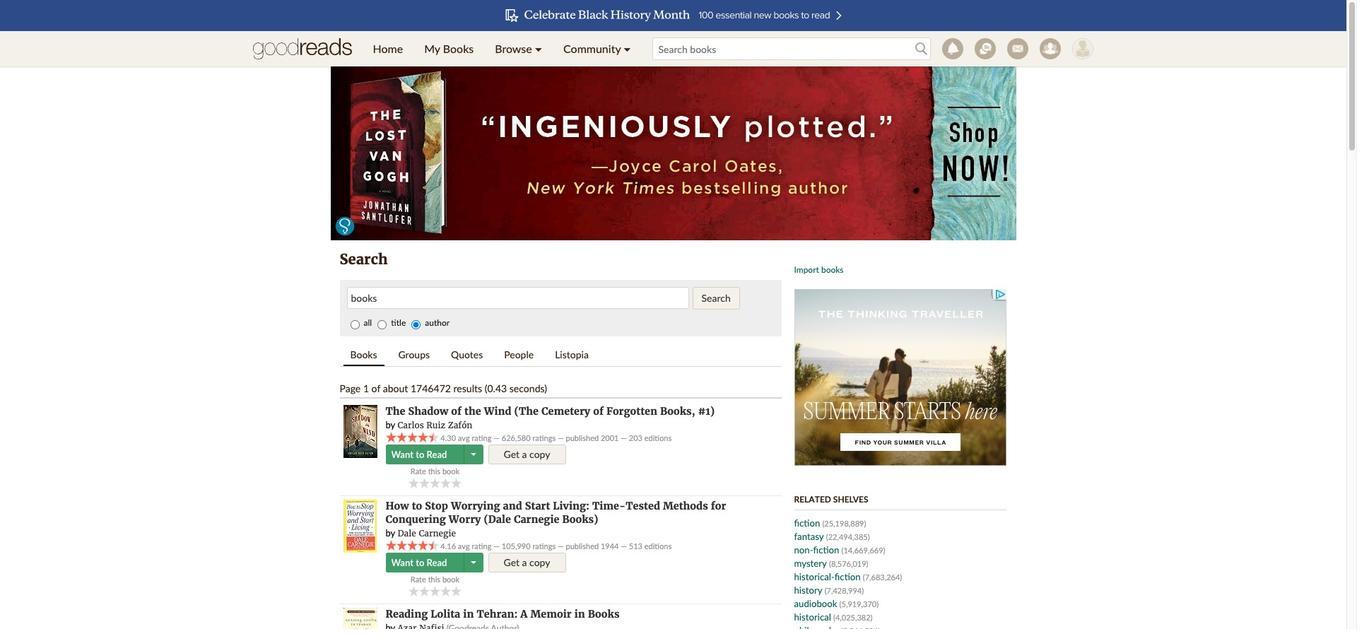 Task type: vqa. For each thing, say whether or not it's contained in the screenshot.
second Get a copy
yes



Task type: locate. For each thing, give the bounding box(es) containing it.
to for shadow
[[416, 449, 425, 460]]

1 vertical spatial editions
[[645, 542, 672, 551]]

get a copy for start
[[504, 557, 551, 569]]

get a copy button for start
[[488, 553, 566, 573]]

book
[[443, 467, 460, 476], [443, 575, 460, 584]]

1 want to read button from the top
[[386, 445, 466, 465]]

1 book from the top
[[443, 467, 460, 476]]

1 vertical spatial fiction
[[814, 545, 840, 556]]

fiction up fantasy link on the right of page
[[794, 518, 821, 529]]

1 get a copy button from the top
[[488, 445, 566, 465]]

rate up stop
[[411, 467, 426, 476]]

(4,025,382)
[[834, 613, 873, 622]]

1 copy from the top
[[530, 448, 551, 460]]

results
[[454, 383, 482, 395]]

avg down zafón on the bottom left of the page
[[458, 433, 470, 443]]

get a copy button down 626,580
[[488, 445, 566, 465]]

read
[[427, 449, 447, 460], [427, 557, 447, 569]]

0 vertical spatial editions
[[645, 433, 672, 443]]

fiction down (8,576,019)
[[835, 571, 861, 583]]

to up conquering
[[412, 500, 422, 513]]

0 horizontal spatial of
[[372, 383, 381, 395]]

book down 4.30
[[443, 467, 460, 476]]

2 editions from the top
[[645, 542, 672, 551]]

0 vertical spatial get a copy
[[504, 448, 551, 460]]

the shadow of the wind (the cemetery of forgotten books, #1) link
[[386, 405, 715, 418]]

want for conquering
[[391, 557, 414, 569]]

1 vertical spatial book
[[443, 575, 460, 584]]

2 get a copy button from the top
[[488, 553, 566, 573]]

0 vertical spatial rating
[[472, 433, 492, 443]]

books
[[443, 42, 474, 55], [350, 349, 377, 361], [588, 608, 620, 621]]

▾
[[535, 42, 542, 55], [624, 42, 631, 55]]

▾ for browse ▾
[[535, 42, 542, 55]]

0 vertical spatial get
[[504, 448, 520, 460]]

1 vertical spatial get a copy button
[[488, 553, 566, 573]]

people
[[504, 349, 534, 361]]

living:
[[553, 500, 590, 513]]

historical-
[[794, 571, 835, 583]]

a for (the
[[522, 448, 527, 460]]

1 want to read from the top
[[391, 449, 447, 460]]

seconds)
[[510, 383, 547, 395]]

want for by
[[391, 449, 414, 460]]

(7,683,264)
[[863, 573, 903, 582]]

by inside "the shadow of the wind (the cemetery of forgotten books, #1) by carlos ruiz zafón"
[[386, 419, 396, 431]]

0 vertical spatial book
[[443, 467, 460, 476]]

get a copy button for (the
[[488, 445, 566, 465]]

(25,198,889)
[[823, 519, 867, 528]]

— for 4.30 avg rating — 626,580 ratings
[[494, 433, 500, 443]]

1 vertical spatial get a copy
[[504, 557, 551, 569]]

1 get a copy from the top
[[504, 448, 551, 460]]

shadow
[[408, 405, 449, 418]]

0 horizontal spatial carnegie
[[419, 528, 456, 539]]

my books link
[[414, 31, 485, 66]]

0 vertical spatial rate
[[411, 467, 426, 476]]

1 ▾ from the left
[[535, 42, 542, 55]]

2 want to read button from the top
[[386, 553, 466, 573]]

Search for books to add to your shelves search field
[[652, 37, 931, 60]]

for
[[711, 500, 727, 513]]

0 vertical spatial rate this book
[[411, 467, 460, 476]]

(0.43
[[485, 383, 507, 395]]

by left dale
[[386, 528, 396, 539]]

1 editions from the top
[[645, 433, 672, 443]]

0 vertical spatial avg
[[458, 433, 470, 443]]

get a copy
[[504, 448, 551, 460], [504, 557, 551, 569]]

2 ratings from the top
[[533, 542, 556, 551]]

— left 203
[[621, 433, 627, 443]]

— left 105,990
[[494, 542, 500, 551]]

of for the
[[451, 405, 462, 418]]

2 by from the top
[[386, 528, 396, 539]]

1 vertical spatial ratings
[[533, 542, 556, 551]]

forgotten
[[607, 405, 658, 418]]

published left 2001
[[566, 433, 599, 443]]

this for carlos
[[428, 467, 441, 476]]

0 vertical spatial get a copy button
[[488, 445, 566, 465]]

of
[[372, 383, 381, 395], [451, 405, 462, 418], [593, 405, 604, 418]]

get
[[504, 448, 520, 460], [504, 557, 520, 569]]

editions
[[645, 433, 672, 443], [645, 542, 672, 551]]

4.16
[[441, 542, 456, 551]]

want down carlos
[[391, 449, 414, 460]]

1 in from the left
[[463, 608, 474, 621]]

get down 626,580
[[504, 448, 520, 460]]

ratings for (the
[[533, 433, 556, 443]]

get down 105,990
[[504, 557, 520, 569]]

a down 626,580
[[522, 448, 527, 460]]

2 get a copy from the top
[[504, 557, 551, 569]]

read down 4.16
[[427, 557, 447, 569]]

get a copy for (the
[[504, 448, 551, 460]]

2 copy from the top
[[530, 557, 551, 569]]

copy down 626,580
[[530, 448, 551, 460]]

2 ▾ from the left
[[624, 42, 631, 55]]

1 vertical spatial want to read
[[391, 557, 447, 569]]

rate for worry
[[411, 575, 426, 584]]

menu
[[362, 31, 642, 66]]

None radio
[[350, 320, 360, 330], [378, 320, 387, 330], [412, 320, 421, 330], [350, 320, 360, 330], [378, 320, 387, 330], [412, 320, 421, 330]]

1 vertical spatial rating
[[472, 542, 492, 551]]

of up 2001
[[593, 405, 604, 418]]

time-
[[593, 500, 626, 513]]

1 vertical spatial published
[[566, 542, 599, 551]]

1 vertical spatial copy
[[530, 557, 551, 569]]

non-
[[794, 545, 814, 556]]

1 vertical spatial read
[[427, 557, 447, 569]]

copy for start
[[530, 557, 551, 569]]

1 get from the top
[[504, 448, 520, 460]]

0 vertical spatial want
[[391, 449, 414, 460]]

0 horizontal spatial books
[[350, 349, 377, 361]]

by down the
[[386, 419, 396, 431]]

rate this book for carlos
[[411, 467, 460, 476]]

1 rate this book from the top
[[411, 467, 460, 476]]

(5,919,370)
[[840, 600, 879, 609]]

1 vertical spatial rate
[[411, 575, 426, 584]]

books right memoir
[[588, 608, 620, 621]]

(22,494,385)
[[826, 532, 870, 542]]

1 vertical spatial to
[[412, 500, 422, 513]]

published down the books)
[[566, 542, 599, 551]]

1 a from the top
[[522, 448, 527, 460]]

books right my
[[443, 42, 474, 55]]

1 vertical spatial this
[[428, 575, 441, 584]]

2 rating from the top
[[472, 542, 492, 551]]

of up zafón on the bottom left of the page
[[451, 405, 462, 418]]

2 a from the top
[[522, 557, 527, 569]]

0 vertical spatial a
[[522, 448, 527, 460]]

ratings down "the shadow of the wind (the cemetery of forgotten books, #1) by carlos ruiz zafón"
[[533, 433, 556, 443]]

to down dale carnegie link
[[416, 557, 425, 569]]

0 vertical spatial read
[[427, 449, 447, 460]]

the shadow of the wind (the cemetery of forgotten books, #1) heading
[[386, 405, 715, 418]]

1 by from the top
[[386, 419, 396, 431]]

published for living:
[[566, 542, 599, 551]]

— left the 513
[[621, 542, 627, 551]]

1 vertical spatial want to read button
[[386, 553, 466, 573]]

rate this book
[[411, 467, 460, 476], [411, 575, 460, 584]]

related shelves link
[[794, 494, 869, 505]]

want down dale
[[391, 557, 414, 569]]

1 vertical spatial a
[[522, 557, 527, 569]]

—                 published                2001               — 203 editions
[[556, 433, 672, 443]]

home
[[373, 42, 403, 55]]

copy down 105,990
[[530, 557, 551, 569]]

friend requests image
[[1040, 38, 1061, 59]]

editions right the 513
[[645, 542, 672, 551]]

fantasy link
[[794, 531, 824, 542]]

2 vertical spatial books
[[588, 608, 620, 621]]

2001
[[601, 433, 619, 443]]

this up stop
[[428, 467, 441, 476]]

0 vertical spatial want to read button
[[386, 445, 466, 465]]

1 avg from the top
[[458, 433, 470, 443]]

books down the all
[[350, 349, 377, 361]]

want to read
[[391, 449, 447, 460], [391, 557, 447, 569]]

home link
[[362, 31, 414, 66]]

my group discussions image
[[975, 38, 996, 59]]

1 want from the top
[[391, 449, 414, 460]]

fiction link
[[794, 518, 821, 529]]

(8,576,019)
[[829, 559, 869, 569]]

1 vertical spatial avg
[[458, 542, 470, 551]]

2 rate from the top
[[411, 575, 426, 584]]

get a copy button
[[488, 445, 566, 465], [488, 553, 566, 573]]

▾ right community
[[624, 42, 631, 55]]

to down carlos
[[416, 449, 425, 460]]

▾ right browse
[[535, 42, 542, 55]]

published for cemetery
[[566, 433, 599, 443]]

published
[[566, 433, 599, 443], [566, 542, 599, 551]]

want to read button down 4.16
[[386, 553, 466, 573]]

author
[[423, 318, 450, 328]]

1 horizontal spatial carnegie
[[514, 513, 560, 526]]

reading lolita in tehran: a memoir in books heading
[[386, 608, 620, 621]]

0 horizontal spatial in
[[463, 608, 474, 621]]

1 published from the top
[[566, 433, 599, 443]]

2 vertical spatial fiction
[[835, 571, 861, 583]]

2 published from the top
[[566, 542, 599, 551]]

rate up reading
[[411, 575, 426, 584]]

advertisement element
[[331, 64, 1017, 240], [794, 289, 1007, 466]]

2 avg from the top
[[458, 542, 470, 551]]

1 horizontal spatial in
[[575, 608, 585, 621]]

1944
[[601, 542, 619, 551]]

203 editions link
[[629, 433, 672, 443]]

editions for tested
[[645, 542, 672, 551]]

1 vertical spatial want
[[391, 557, 414, 569]]

want to read button for worry
[[386, 553, 466, 573]]

1 vertical spatial advertisement element
[[794, 289, 1007, 466]]

ratings right 105,990
[[533, 542, 556, 551]]

— left 626,580
[[494, 433, 500, 443]]

513
[[629, 542, 643, 551]]

carnegie up 4.16
[[419, 528, 456, 539]]

fiction up mystery
[[814, 545, 840, 556]]

fantasy
[[794, 531, 824, 542]]

cemetery
[[542, 405, 591, 418]]

history link
[[794, 585, 823, 596]]

2 read from the top
[[427, 557, 447, 569]]

ratings for start
[[533, 542, 556, 551]]

editions for forgotten
[[645, 433, 672, 443]]

0 vertical spatial books
[[443, 42, 474, 55]]

this up lolita
[[428, 575, 441, 584]]

rate this book up stop
[[411, 467, 460, 476]]

0 vertical spatial published
[[566, 433, 599, 443]]

in
[[463, 608, 474, 621], [575, 608, 585, 621]]

audiobook
[[794, 598, 838, 610]]

page 1 of about 1746472 results (0.43 seconds)
[[340, 383, 547, 395]]

get a copy down 626,580
[[504, 448, 551, 460]]

2 horizontal spatial of
[[593, 405, 604, 418]]

1 this from the top
[[428, 467, 441, 476]]

1 rate from the top
[[411, 467, 426, 476]]

get a copy down 105,990
[[504, 557, 551, 569]]

rate this book down 4.16
[[411, 575, 460, 584]]

copy
[[530, 448, 551, 460], [530, 557, 551, 569]]

browse ▾ button
[[485, 31, 553, 66]]

2 book from the top
[[443, 575, 460, 584]]

memoir
[[531, 608, 572, 621]]

None submit
[[693, 287, 740, 310]]

carnegie
[[514, 513, 560, 526], [419, 528, 456, 539]]

rating down (dale in the bottom of the page
[[472, 542, 492, 551]]

1 vertical spatial get
[[504, 557, 520, 569]]

want to read button down 4.30
[[386, 445, 466, 465]]

2 want to read from the top
[[391, 557, 447, 569]]

0 vertical spatial ratings
[[533, 433, 556, 443]]

browse
[[495, 42, 532, 55]]

0 vertical spatial copy
[[530, 448, 551, 460]]

1 ratings from the top
[[533, 433, 556, 443]]

book down 4.16
[[443, 575, 460, 584]]

of for about
[[372, 383, 381, 395]]

1 horizontal spatial books
[[443, 42, 474, 55]]

in right lolita
[[463, 608, 474, 621]]

page
[[340, 383, 361, 395]]

in right memoir
[[575, 608, 585, 621]]

avg right 4.16
[[458, 542, 470, 551]]

0 vertical spatial by
[[386, 419, 396, 431]]

(the
[[514, 405, 539, 418]]

2 this from the top
[[428, 575, 441, 584]]

by
[[386, 419, 396, 431], [386, 528, 396, 539]]

0 vertical spatial this
[[428, 467, 441, 476]]

a
[[522, 448, 527, 460], [522, 557, 527, 569]]

community
[[564, 42, 621, 55]]

fiction (25,198,889) fantasy (22,494,385) non-fiction (14,669,669) mystery (8,576,019) historical-fiction (7,683,264) history (7,428,994) audiobook (5,919,370) historical (4,025,382)
[[794, 518, 903, 623]]

1 horizontal spatial ▾
[[624, 42, 631, 55]]

1 vertical spatial by
[[386, 528, 396, 539]]

2 rate this book from the top
[[411, 575, 460, 584]]

get a copy button down 105,990
[[488, 553, 566, 573]]

1
[[363, 383, 369, 395]]

title
[[389, 318, 408, 328]]

the shadow of the wind (the... image
[[343, 405, 377, 458]]

1 vertical spatial carnegie
[[419, 528, 456, 539]]

0 vertical spatial want to read
[[391, 449, 447, 460]]

2 get from the top
[[504, 557, 520, 569]]

1 vertical spatial rate this book
[[411, 575, 460, 584]]

avg
[[458, 433, 470, 443], [458, 542, 470, 551]]

2 vertical spatial to
[[416, 557, 425, 569]]

this for worry
[[428, 575, 441, 584]]

rating down zafón on the bottom left of the page
[[472, 433, 492, 443]]

want to read down carlos
[[391, 449, 447, 460]]

read down 4.30
[[427, 449, 447, 460]]

1 horizontal spatial of
[[451, 405, 462, 418]]

1 read from the top
[[427, 449, 447, 460]]

0 horizontal spatial ▾
[[535, 42, 542, 55]]

want to read for worry
[[391, 557, 447, 569]]

of right 1 at the left of the page
[[372, 383, 381, 395]]

rating
[[472, 433, 492, 443], [472, 542, 492, 551]]

2 want from the top
[[391, 557, 414, 569]]

carnegie down 'start'
[[514, 513, 560, 526]]

ruiz
[[427, 420, 446, 431]]

want to read down dale carnegie link
[[391, 557, 447, 569]]

0 vertical spatial to
[[416, 449, 425, 460]]

import books link
[[794, 264, 844, 275]]

a down 105,990
[[522, 557, 527, 569]]

1 rating from the top
[[472, 433, 492, 443]]

about
[[383, 383, 408, 395]]

stop
[[425, 500, 448, 513]]

editions right 203
[[645, 433, 672, 443]]

want
[[391, 449, 414, 460], [391, 557, 414, 569]]



Task type: describe. For each thing, give the bounding box(es) containing it.
reading lolita in tehran: a memoir in books link
[[386, 608, 620, 621]]

books,
[[660, 405, 695, 418]]

reading
[[386, 608, 428, 621]]

the shadow of the wind (the cemetery of forgotten books, #1) by carlos ruiz zafón
[[386, 405, 715, 431]]

notifications image
[[942, 38, 964, 59]]

4.30 avg rating — 626,580 ratings
[[439, 433, 556, 443]]

203
[[629, 433, 643, 443]]

(7,428,994)
[[825, 586, 864, 595]]

(14,669,669)
[[842, 546, 886, 555]]

historical
[[794, 612, 832, 623]]

626,580
[[502, 433, 531, 443]]

2 horizontal spatial books
[[588, 608, 620, 621]]

rating for carnegie
[[472, 542, 492, 551]]

#1)
[[698, 405, 715, 418]]

menu containing home
[[362, 31, 642, 66]]

how to stop worrying and start living: time-tested methods for conquering worry (dale carnegie books) by dale carnegie
[[386, 500, 727, 539]]

quotes
[[451, 349, 483, 361]]

read for worry
[[427, 557, 447, 569]]

0 vertical spatial fiction
[[794, 518, 821, 529]]

carlos ruiz zafón link
[[398, 420, 473, 431]]

quotes link
[[444, 345, 490, 365]]

jacob simon image
[[1072, 38, 1094, 59]]

conquering
[[386, 513, 446, 526]]

want to read for carlos
[[391, 449, 447, 460]]

rate for carlos
[[411, 467, 426, 476]]

my
[[424, 42, 440, 55]]

community ▾
[[564, 42, 631, 55]]

non-fiction link
[[794, 545, 840, 556]]

avg for (dale
[[458, 542, 470, 551]]

import
[[794, 264, 819, 275]]

read for carlos
[[427, 449, 447, 460]]

shelves
[[834, 494, 869, 505]]

— down how to stop worrying and start living: time-tested methods for conquering worry (dale carnegie books) by dale carnegie
[[558, 542, 564, 551]]

import books
[[794, 264, 844, 275]]

— down "the shadow of the wind (the cemetery of forgotten books, #1) by carlos ruiz zafón"
[[558, 433, 564, 443]]

all
[[362, 318, 374, 328]]

books)
[[563, 513, 599, 526]]

tehran:
[[477, 608, 518, 621]]

—                 published                1944               — 513 editions
[[556, 542, 672, 551]]

and
[[503, 500, 522, 513]]

people link
[[497, 345, 541, 365]]

mystery link
[[794, 558, 827, 569]]

to for to
[[416, 557, 425, 569]]

— for —                 published                2001               — 203 editions
[[621, 433, 627, 443]]

1746472
[[411, 383, 451, 395]]

copy for (the
[[530, 448, 551, 460]]

inbox image
[[1007, 38, 1029, 59]]

0 vertical spatial advertisement element
[[331, 64, 1017, 240]]

book for carlos
[[443, 467, 460, 476]]

dale carnegie link
[[398, 528, 456, 539]]

books
[[822, 264, 844, 275]]

audiobook link
[[794, 598, 838, 610]]

— for 4.16 avg rating — 105,990 ratings
[[494, 542, 500, 551]]

the
[[386, 405, 406, 418]]

get for carnegie
[[504, 557, 520, 569]]

513 editions link
[[629, 542, 672, 551]]

reading lolita in tehran: a memoir in books
[[386, 608, 620, 621]]

browse ▾
[[495, 42, 542, 55]]

to inside how to stop worrying and start living: time-tested methods for conquering worry (dale carnegie books) by dale carnegie
[[412, 500, 422, 513]]

how to stop worrying and start living: time-tested methods for conquering worry (dale carnegie books) heading
[[386, 500, 727, 526]]

avg for ruiz
[[458, 433, 470, 443]]

rate this book for worry
[[411, 575, 460, 584]]

get for zafón
[[504, 448, 520, 460]]

community ▾ button
[[553, 31, 642, 66]]

Search books text field
[[652, 37, 931, 60]]

worrying
[[451, 500, 500, 513]]

search
[[340, 250, 388, 268]]

4.30
[[441, 433, 456, 443]]

lolita
[[431, 608, 461, 621]]

celebrate black history month with 100 essential books from the past decade image
[[108, 0, 1239, 31]]

worry
[[449, 513, 481, 526]]

2 in from the left
[[575, 608, 585, 621]]

methods
[[663, 500, 708, 513]]

how
[[386, 500, 409, 513]]

related shelves
[[794, 494, 869, 505]]

my books
[[424, 42, 474, 55]]

dale
[[398, 528, 416, 539]]

tested
[[626, 500, 660, 513]]

— for —                 published                1944               — 513 editions
[[621, 542, 627, 551]]

wind
[[484, 405, 512, 418]]

0 vertical spatial carnegie
[[514, 513, 560, 526]]

105,990
[[502, 542, 531, 551]]

how to stop worrying and start living: time-tested methods for conquering worry (dale carnegie books) link
[[386, 500, 727, 526]]

listopia link
[[548, 345, 596, 365]]

start
[[525, 500, 550, 513]]

a for start
[[522, 557, 527, 569]]

want to read button for carlos
[[386, 445, 466, 465]]

carlos
[[398, 420, 424, 431]]

reading lolita in tehran: a... image
[[343, 608, 377, 629]]

historical-fiction link
[[794, 571, 861, 583]]

zafón
[[448, 420, 473, 431]]

by inside how to stop worrying and start living: time-tested methods for conquering worry (dale carnegie books) by dale carnegie
[[386, 528, 396, 539]]

1 vertical spatial books
[[350, 349, 377, 361]]

book for worry
[[443, 575, 460, 584]]

related
[[794, 494, 832, 505]]

the
[[465, 405, 481, 418]]

groups
[[398, 349, 430, 361]]

a
[[521, 608, 528, 621]]

(dale
[[484, 513, 511, 526]]

how to stop worrying and st... image
[[343, 500, 377, 553]]

▾ for community ▾
[[624, 42, 631, 55]]

history
[[794, 585, 823, 596]]

listopia
[[555, 349, 589, 361]]

rating for zafón
[[472, 433, 492, 443]]

4.16 avg rating — 105,990 ratings
[[439, 542, 556, 551]]

historical link
[[794, 612, 832, 623]]

Search by Book Title, Author, or ISBN text field
[[347, 287, 689, 309]]



